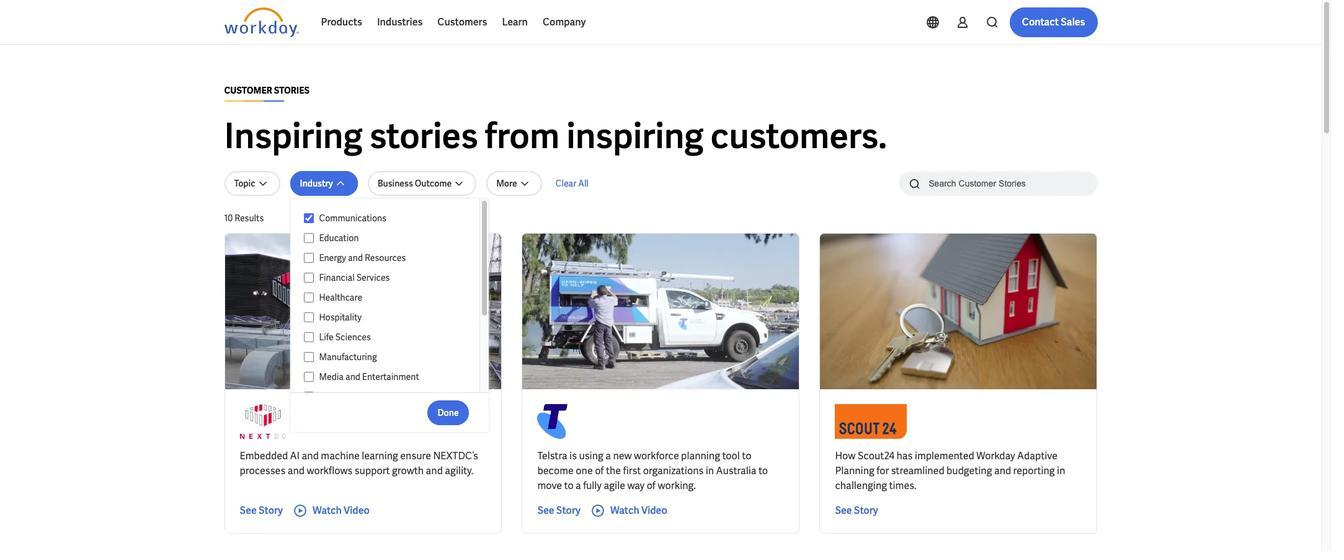 Task type: locate. For each thing, give the bounding box(es) containing it.
watch video down way
[[611, 505, 668, 518]]

story
[[259, 505, 283, 518], [557, 505, 581, 518], [854, 505, 879, 518]]

a left new
[[606, 450, 611, 463]]

0 horizontal spatial watch
[[313, 505, 342, 518]]

2 watch video from the left
[[611, 505, 668, 518]]

watch video for one
[[611, 505, 668, 518]]

and
[[348, 253, 363, 264], [346, 372, 361, 383], [302, 450, 319, 463], [288, 465, 305, 478], [426, 465, 443, 478], [995, 465, 1012, 478]]

1 see from the left
[[240, 505, 257, 518]]

1 horizontal spatial story
[[557, 505, 581, 518]]

1 see story link from the left
[[240, 504, 283, 519]]

see story down processes
[[240, 505, 283, 518]]

0 horizontal spatial see story
[[240, 505, 283, 518]]

see story link down challenging
[[836, 504, 879, 519]]

1 horizontal spatial see story link
[[538, 504, 581, 519]]

outcome
[[415, 178, 452, 189]]

video down support
[[344, 505, 370, 518]]

watch for one
[[611, 505, 640, 518]]

australia
[[717, 465, 757, 478]]

sciences
[[336, 332, 371, 343]]

workflows
[[307, 465, 353, 478]]

the
[[606, 465, 621, 478]]

2 vertical spatial to
[[564, 480, 574, 493]]

see down move
[[538, 505, 555, 518]]

watch down agile
[[611, 505, 640, 518]]

times.
[[890, 480, 917, 493]]

topic button
[[224, 171, 280, 196]]

energy and resources link
[[314, 251, 468, 266]]

0 vertical spatial to
[[742, 450, 752, 463]]

0 horizontal spatial watch video link
[[293, 504, 370, 519]]

2 horizontal spatial see story link
[[836, 504, 879, 519]]

2 watch video link from the left
[[591, 504, 668, 519]]

budgeting
[[947, 465, 993, 478]]

10
[[224, 213, 233, 224]]

1 watch video from the left
[[313, 505, 370, 518]]

processes
[[240, 465, 286, 478]]

a
[[606, 450, 611, 463], [576, 480, 581, 493]]

way
[[628, 480, 645, 493]]

see story down move
[[538, 505, 581, 518]]

1 watch video link from the left
[[293, 504, 370, 519]]

watch video link down the "workflows"
[[293, 504, 370, 519]]

financial services
[[319, 272, 390, 284]]

None checkbox
[[304, 233, 314, 244], [304, 292, 314, 303], [304, 352, 314, 363], [304, 372, 314, 383], [304, 392, 314, 403], [304, 233, 314, 244], [304, 292, 314, 303], [304, 352, 314, 363], [304, 372, 314, 383], [304, 392, 314, 403]]

in right reporting
[[1058, 465, 1066, 478]]

see story link down move
[[538, 504, 581, 519]]

see story link for telstra is using a new workforce planning tool to become one of the first organizations in australia to move to a fully agile way of working.
[[538, 504, 581, 519]]

0 horizontal spatial see
[[240, 505, 257, 518]]

planning
[[682, 450, 721, 463]]

2 story from the left
[[557, 505, 581, 518]]

2 watch from the left
[[611, 505, 640, 518]]

watch video link for one
[[591, 504, 668, 519]]

and down ai
[[288, 465, 305, 478]]

products
[[321, 16, 362, 29]]

manufacturing
[[319, 352, 377, 363]]

None checkbox
[[304, 213, 314, 224], [304, 253, 314, 264], [304, 272, 314, 284], [304, 312, 314, 323], [304, 332, 314, 343], [304, 213, 314, 224], [304, 253, 314, 264], [304, 272, 314, 284], [304, 312, 314, 323], [304, 332, 314, 343]]

contact sales
[[1023, 16, 1086, 29]]

a left fully
[[576, 480, 581, 493]]

1 in from the left
[[706, 465, 714, 478]]

healthcare link
[[314, 290, 468, 305]]

to right move
[[564, 480, 574, 493]]

in
[[706, 465, 714, 478], [1058, 465, 1066, 478]]

of right way
[[647, 480, 656, 493]]

1 see story from the left
[[240, 505, 283, 518]]

1 horizontal spatial video
[[642, 505, 668, 518]]

and down manufacturing
[[346, 372, 361, 383]]

2 in from the left
[[1058, 465, 1066, 478]]

watch
[[313, 505, 342, 518], [611, 505, 640, 518]]

for
[[877, 465, 890, 478]]

one
[[576, 465, 593, 478]]

planning
[[836, 465, 875, 478]]

1 horizontal spatial watch video
[[611, 505, 668, 518]]

and up "financial services"
[[348, 253, 363, 264]]

contact
[[1023, 16, 1059, 29]]

and inside media and entertainment link
[[346, 372, 361, 383]]

2 see story link from the left
[[538, 504, 581, 519]]

from
[[485, 114, 560, 159]]

2 horizontal spatial see story
[[836, 505, 879, 518]]

see
[[240, 505, 257, 518], [538, 505, 555, 518], [836, 505, 852, 518]]

agile
[[604, 480, 626, 493]]

topic
[[234, 178, 255, 189]]

1 horizontal spatial watch
[[611, 505, 640, 518]]

new
[[613, 450, 632, 463]]

story for telstra is using a new workforce planning tool to become one of the first organizations in australia to move to a fully agile way of working.
[[557, 505, 581, 518]]

see down challenging
[[836, 505, 852, 518]]

in down planning
[[706, 465, 714, 478]]

scout24
[[858, 450, 895, 463]]

to
[[742, 450, 752, 463], [759, 465, 768, 478], [564, 480, 574, 493]]

3 story from the left
[[854, 505, 879, 518]]

0 horizontal spatial in
[[706, 465, 714, 478]]

see story for telstra is using a new workforce planning tool to become one of the first organizations in australia to move to a fully agile way of working.
[[538, 505, 581, 518]]

1 horizontal spatial watch video link
[[591, 504, 668, 519]]

and inside energy and resources link
[[348, 253, 363, 264]]

1 watch from the left
[[313, 505, 342, 518]]

1 video from the left
[[344, 505, 370, 518]]

watch video link
[[293, 504, 370, 519], [591, 504, 668, 519]]

2 horizontal spatial see
[[836, 505, 852, 518]]

2 horizontal spatial story
[[854, 505, 879, 518]]

is
[[570, 450, 577, 463]]

watch video
[[313, 505, 370, 518], [611, 505, 668, 518]]

1 vertical spatial a
[[576, 480, 581, 493]]

watch video link for support
[[293, 504, 370, 519]]

watch video down the "workflows"
[[313, 505, 370, 518]]

embedded ai and machine learning ensure nextdc's processes and workflows support growth and agility.
[[240, 450, 478, 478]]

see for embedded ai and machine learning ensure nextdc's processes and workflows support growth and agility.
[[240, 505, 257, 518]]

0 horizontal spatial a
[[576, 480, 581, 493]]

2 video from the left
[[642, 505, 668, 518]]

company button
[[536, 7, 594, 37]]

see story
[[240, 505, 283, 518], [538, 505, 581, 518], [836, 505, 879, 518]]

1 vertical spatial of
[[647, 480, 656, 493]]

customer stories
[[224, 85, 310, 96]]

1 horizontal spatial of
[[647, 480, 656, 493]]

of
[[595, 465, 604, 478], [647, 480, 656, 493]]

clear all button
[[552, 171, 593, 196]]

0 horizontal spatial see story link
[[240, 504, 283, 519]]

manufacturing link
[[314, 350, 468, 365]]

industry
[[300, 178, 333, 189]]

scout24 ag image
[[836, 405, 908, 439]]

nextdc limited image
[[240, 405, 286, 439]]

more
[[497, 178, 517, 189]]

reporting
[[1014, 465, 1055, 478]]

media
[[319, 372, 344, 383]]

see story link
[[240, 504, 283, 519], [538, 504, 581, 519], [836, 504, 879, 519]]

clear
[[556, 178, 577, 189]]

how
[[836, 450, 856, 463]]

business outcome button
[[368, 171, 477, 196]]

0 horizontal spatial watch video
[[313, 505, 370, 518]]

story down processes
[[259, 505, 283, 518]]

2 see from the left
[[538, 505, 555, 518]]

1 horizontal spatial see
[[538, 505, 555, 518]]

see story for embedded ai and machine learning ensure nextdc's processes and workflows support growth and agility.
[[240, 505, 283, 518]]

2 horizontal spatial to
[[759, 465, 768, 478]]

watch down the "workflows"
[[313, 505, 342, 518]]

more button
[[487, 171, 542, 196]]

tool
[[723, 450, 740, 463]]

0 horizontal spatial story
[[259, 505, 283, 518]]

0 vertical spatial of
[[595, 465, 604, 478]]

story down challenging
[[854, 505, 879, 518]]

watch video link down way
[[591, 504, 668, 519]]

1 horizontal spatial in
[[1058, 465, 1066, 478]]

learning
[[362, 450, 398, 463]]

of left the at the left
[[595, 465, 604, 478]]

industries
[[377, 16, 423, 29]]

hospitality
[[319, 312, 362, 323]]

see story down challenging
[[836, 505, 879, 518]]

10 results
[[224, 213, 264, 224]]

3 see story from the left
[[836, 505, 879, 518]]

0 horizontal spatial to
[[564, 480, 574, 493]]

video down way
[[642, 505, 668, 518]]

2 see story from the left
[[538, 505, 581, 518]]

customers
[[438, 16, 487, 29]]

ensure
[[400, 450, 431, 463]]

agility.
[[445, 465, 474, 478]]

story down move
[[557, 505, 581, 518]]

and down workday
[[995, 465, 1012, 478]]

business
[[378, 178, 413, 189]]

1 story from the left
[[259, 505, 283, 518]]

1 vertical spatial to
[[759, 465, 768, 478]]

0 horizontal spatial video
[[344, 505, 370, 518]]

see story link down processes
[[240, 504, 283, 519]]

ai
[[290, 450, 300, 463]]

to right australia
[[759, 465, 768, 478]]

see down processes
[[240, 505, 257, 518]]

1 horizontal spatial see story
[[538, 505, 581, 518]]

in inside telstra is using a new workforce planning tool to become one of the first organizations in australia to move to a fully agile way of working.
[[706, 465, 714, 478]]

1 horizontal spatial a
[[606, 450, 611, 463]]

to right tool
[[742, 450, 752, 463]]

3 see from the left
[[836, 505, 852, 518]]

financial services link
[[314, 271, 468, 285]]

adaptive
[[1018, 450, 1058, 463]]



Task type: describe. For each thing, give the bounding box(es) containing it.
streamlined
[[892, 465, 945, 478]]

Search Customer Stories text field
[[922, 173, 1074, 194]]

business outcome
[[378, 178, 452, 189]]

see for telstra is using a new workforce planning tool to become one of the first organizations in australia to move to a fully agile way of working.
[[538, 505, 555, 518]]

life sciences
[[319, 332, 371, 343]]

how scout24 has implemented workday adaptive planning for streamlined budgeting and reporting in challenging times.
[[836, 450, 1066, 493]]

working.
[[658, 480, 696, 493]]

and down the ensure
[[426, 465, 443, 478]]

using
[[579, 450, 604, 463]]

life sciences link
[[314, 330, 468, 345]]

story for embedded ai and machine learning ensure nextdc's processes and workflows support growth and agility.
[[259, 505, 283, 518]]

stories
[[370, 114, 478, 159]]

embedded
[[240, 450, 288, 463]]

inspiring
[[224, 114, 363, 159]]

products button
[[314, 7, 370, 37]]

customers button
[[430, 7, 495, 37]]

nonprofit
[[319, 392, 357, 403]]

industries button
[[370, 7, 430, 37]]

energy and resources
[[319, 253, 406, 264]]

results
[[235, 213, 264, 224]]

0 horizontal spatial of
[[595, 465, 604, 478]]

in inside how scout24 has implemented workday adaptive planning for streamlined budgeting and reporting in challenging times.
[[1058, 465, 1066, 478]]

contact sales link
[[1010, 7, 1098, 37]]

video for learning
[[344, 505, 370, 518]]

customers.
[[711, 114, 888, 159]]

and inside how scout24 has implemented workday adaptive planning for streamlined budgeting and reporting in challenging times.
[[995, 465, 1012, 478]]

learn button
[[495, 7, 536, 37]]

education
[[319, 233, 359, 244]]

financial
[[319, 272, 355, 284]]

workday
[[977, 450, 1016, 463]]

machine
[[321, 450, 360, 463]]

communications link
[[314, 211, 468, 226]]

media and entertainment link
[[314, 370, 468, 385]]

nextdc's
[[433, 450, 478, 463]]

go to the homepage image
[[224, 7, 299, 37]]

implemented
[[915, 450, 975, 463]]

all
[[579, 178, 589, 189]]

watch for support
[[313, 505, 342, 518]]

learn
[[502, 16, 528, 29]]

organizations
[[643, 465, 704, 478]]

entertainment
[[362, 372, 419, 383]]

and right ai
[[302, 450, 319, 463]]

first
[[623, 465, 641, 478]]

healthcare
[[319, 292, 363, 303]]

inspiring stories from inspiring customers.
[[224, 114, 888, 159]]

media and entertainment
[[319, 372, 419, 383]]

fully
[[584, 480, 602, 493]]

0 vertical spatial a
[[606, 450, 611, 463]]

has
[[897, 450, 913, 463]]

3 see story link from the left
[[836, 504, 879, 519]]

watch video for support
[[313, 505, 370, 518]]

done button
[[428, 401, 469, 425]]

education link
[[314, 231, 468, 246]]

customer
[[224, 85, 272, 96]]

stories
[[274, 85, 310, 96]]

inspiring
[[567, 114, 704, 159]]

services
[[357, 272, 390, 284]]

growth
[[392, 465, 424, 478]]

clear all
[[556, 178, 589, 189]]

challenging
[[836, 480, 888, 493]]

become
[[538, 465, 574, 478]]

1 horizontal spatial to
[[742, 450, 752, 463]]

nonprofit link
[[314, 390, 468, 405]]

company
[[543, 16, 586, 29]]

done
[[438, 407, 459, 419]]

support
[[355, 465, 390, 478]]

energy
[[319, 253, 346, 264]]

see story link for embedded ai and machine learning ensure nextdc's processes and workflows support growth and agility.
[[240, 504, 283, 519]]

resources
[[365, 253, 406, 264]]

communications
[[319, 213, 387, 224]]

telstra is using a new workforce planning tool to become one of the first organizations in australia to move to a fully agile way of working.
[[538, 450, 768, 493]]

sales
[[1061, 16, 1086, 29]]

workforce
[[634, 450, 679, 463]]

move
[[538, 480, 562, 493]]

industry button
[[290, 171, 358, 196]]

hospitality link
[[314, 310, 468, 325]]

life
[[319, 332, 334, 343]]

telstra
[[538, 450, 568, 463]]

video for new
[[642, 505, 668, 518]]

telstra corporation limited image
[[538, 405, 568, 439]]



Task type: vqa. For each thing, say whether or not it's contained in the screenshot.
Watch Video link for one
yes



